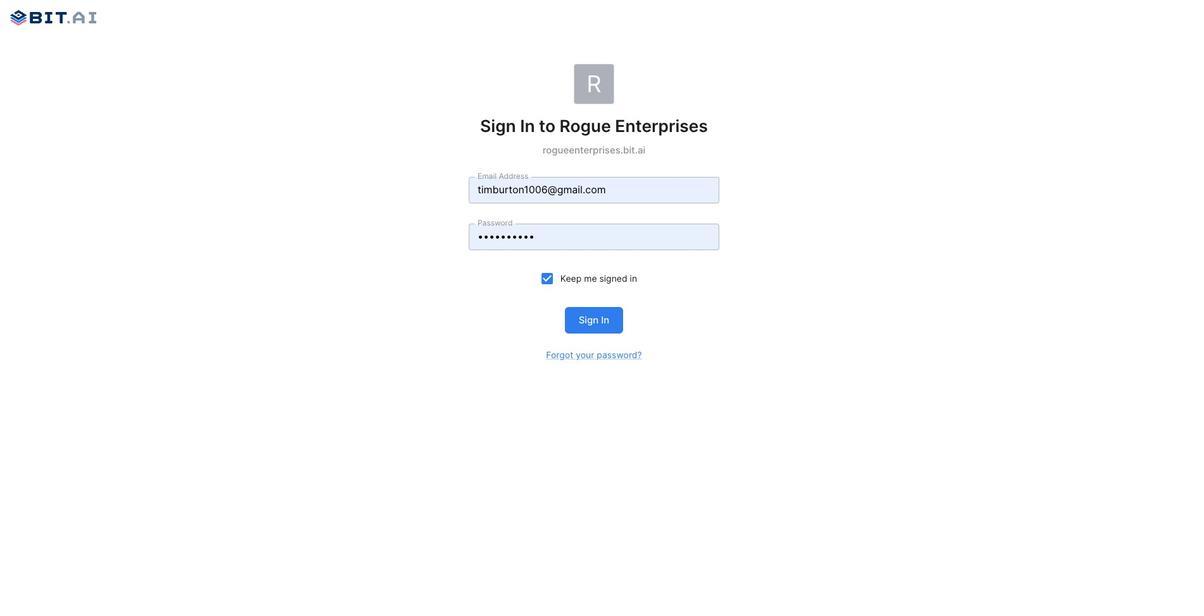 Task type: locate. For each thing, give the bounding box(es) containing it.
sign left to
[[480, 116, 516, 136]]

0 horizontal spatial in
[[520, 116, 535, 136]]

rogue
[[560, 116, 611, 136]]

in up forgot your password? link at bottom
[[601, 314, 609, 326]]

sign up your at bottom
[[579, 314, 599, 326]]

address
[[499, 171, 528, 181]]

in inside button
[[601, 314, 609, 326]]

sign inside button
[[579, 314, 599, 326]]

sign
[[480, 116, 516, 136], [579, 314, 599, 326]]

keep
[[560, 273, 582, 284]]

0 vertical spatial sign
[[480, 116, 516, 136]]

password
[[478, 218, 513, 228]]

in
[[630, 273, 637, 284]]

in left to
[[520, 116, 535, 136]]

in for sign in
[[601, 314, 609, 326]]

your
[[576, 350, 594, 361]]

0 vertical spatial in
[[520, 116, 535, 136]]

1 vertical spatial in
[[601, 314, 609, 326]]

1 horizontal spatial in
[[601, 314, 609, 326]]

1 horizontal spatial sign
[[579, 314, 599, 326]]

me
[[584, 273, 597, 284]]

Email Address email field
[[469, 177, 719, 204]]

signed
[[599, 273, 627, 284]]

in
[[520, 116, 535, 136], [601, 314, 609, 326]]

email
[[478, 171, 497, 181]]

password?
[[597, 350, 642, 361]]

enterprises
[[615, 116, 708, 136]]

in for sign in to rogue enterprises
[[520, 116, 535, 136]]

1 vertical spatial sign
[[579, 314, 599, 326]]

0 horizontal spatial sign
[[480, 116, 516, 136]]

sign in to rogue enterprises
[[480, 116, 708, 136]]



Task type: describe. For each thing, give the bounding box(es) containing it.
keep me signed in
[[560, 273, 637, 284]]

sign for sign in to rogue enterprises
[[480, 116, 516, 136]]

sign in button
[[565, 307, 623, 334]]

forgot
[[546, 350, 573, 361]]

forgot your password?
[[546, 350, 642, 361]]

forgot your password? link
[[546, 350, 642, 361]]

email address
[[478, 171, 528, 181]]

to
[[539, 116, 555, 136]]

sign in
[[579, 314, 609, 326]]

sign for sign in
[[579, 314, 599, 326]]

rogueenterprises.bit.ai
[[543, 144, 645, 156]]

Password password field
[[469, 224, 719, 251]]

r
[[587, 70, 601, 98]]



Task type: vqa. For each thing, say whether or not it's contained in the screenshot.
password?
yes



